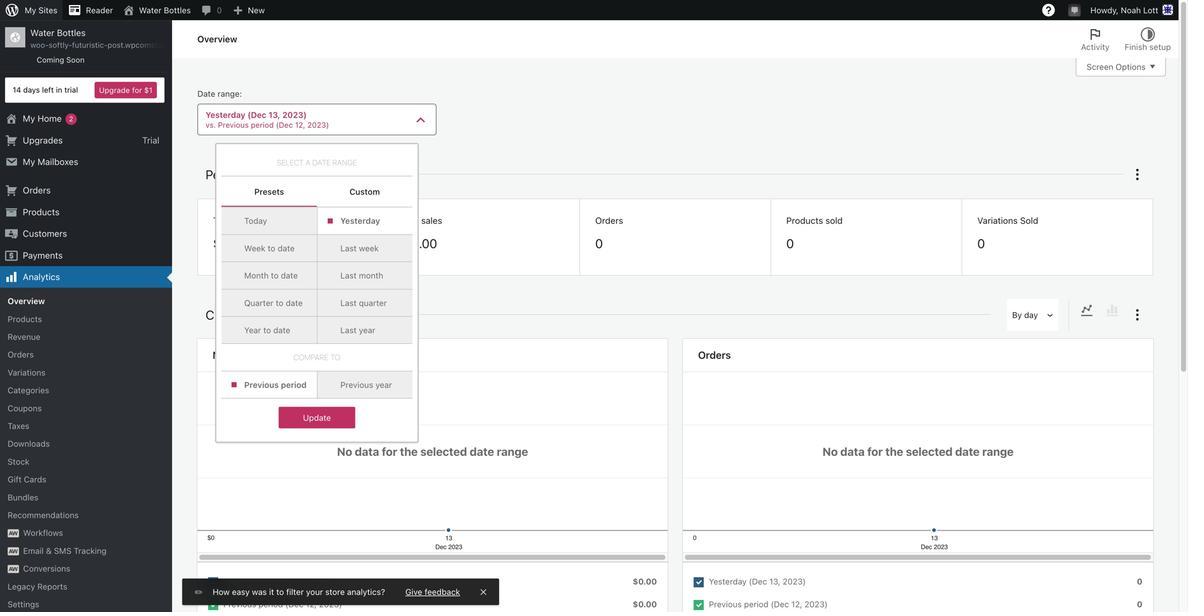 Task type: describe. For each thing, give the bounding box(es) containing it.
reports
[[37, 582, 67, 592]]

total sales
[[213, 216, 257, 226]]

automatewoo element for workflows
[[8, 530, 19, 538]]

week
[[244, 244, 266, 253]]

previous year
[[341, 380, 392, 390]]

easy
[[232, 588, 250, 597]]

13, inside the yesterday (dec 13, 2023) vs. previous period (dec 12, 2023)
[[269, 110, 280, 120]]

previous period (dec 12, 2023) for orders
[[709, 600, 828, 609]]

products up customers
[[23, 207, 60, 217]]

upgrade for $1
[[99, 86, 153, 95]]

0 inside 0 link
[[217, 5, 222, 15]]

presets tab panel
[[222, 207, 413, 437]]

0 link
[[196, 0, 227, 20]]

yesterday (dec 13, 2023) vs. previous period (dec 12, 2023)
[[206, 110, 329, 129]]

activity
[[1081, 42, 1110, 52]]

sold
[[1021, 216, 1039, 226]]

variations sold
[[978, 216, 1039, 226]]

reader link
[[63, 0, 118, 20]]

automatewoo element for email & sms tracking
[[8, 548, 19, 556]]

total
[[213, 216, 233, 226]]

year for last year
[[359, 326, 376, 335]]

customers link
[[0, 223, 172, 245]]

tab list containing activity
[[1074, 20, 1179, 58]]

screen options button
[[1076, 58, 1166, 77]]

left
[[42, 86, 54, 94]]

water bottles link
[[118, 0, 196, 20]]

date for week to date
[[278, 244, 295, 253]]

1 orders link from the top
[[0, 180, 172, 202]]

date range :
[[197, 89, 242, 98]]

overview inside overview link
[[8, 297, 45, 306]]

variations for variations
[[8, 368, 45, 377]]

0 horizontal spatial net sales
[[213, 349, 257, 362]]

data for net sales
[[355, 445, 379, 459]]

orders inside performance indicators menu
[[596, 216, 624, 226]]

last for last month
[[341, 271, 357, 280]]

custom button
[[317, 177, 413, 207]]

month
[[244, 271, 269, 280]]

net sales inside performance indicators menu
[[404, 216, 442, 226]]

2 orders link from the top
[[0, 346, 172, 364]]

new
[[248, 5, 265, 15]]

selected for net sales
[[421, 445, 467, 459]]

products for 2nd products link from the top of the main menu navigation on the left of the page
[[8, 314, 42, 324]]

water bottles
[[139, 5, 191, 15]]

choose which charts to display image
[[1130, 308, 1146, 323]]

workflows
[[23, 529, 63, 538]]

for for net sales
[[382, 445, 397, 459]]

✕ button
[[481, 587, 487, 598]]

to for week
[[268, 244, 276, 253]]

bundles
[[8, 493, 38, 502]]

lott
[[1144, 5, 1159, 15]]

give feedback button
[[406, 587, 460, 598]]

email & sms tracking
[[23, 546, 107, 556]]

line chart image
[[1080, 303, 1095, 318]]

analytics?
[[347, 588, 385, 597]]

presets button
[[222, 177, 317, 207]]

12, for orders
[[792, 600, 803, 609]]

legacy reports link
[[0, 578, 172, 596]]

date for select a date range
[[312, 158, 331, 167]]

update
[[303, 413, 331, 423]]

upgrades
[[23, 135, 63, 145]]

screen
[[1087, 62, 1114, 71]]

compare
[[294, 353, 329, 362]]

overview link
[[0, 293, 172, 310]]

the for orders
[[886, 445, 904, 459]]

tracking
[[74, 546, 107, 556]]

in
[[56, 86, 62, 94]]

variations for variations sold
[[978, 216, 1018, 226]]

my for my home 2
[[23, 113, 35, 124]]

taxes link
[[0, 417, 172, 435]]

13, for net sales
[[284, 577, 295, 587]]

year for previous year
[[376, 380, 392, 390]]

compare to
[[294, 353, 341, 362]]

to for month
[[271, 271, 279, 280]]

my home 2
[[23, 113, 73, 124]]

main menu navigation
[[0, 20, 195, 613]]

noah
[[1121, 5, 1141, 15]]

performance indicators menu
[[197, 199, 1154, 276]]

pencil icon image
[[195, 588, 203, 597]]

post.wpcomstaging.com
[[108, 41, 195, 49]]

categories
[[8, 386, 49, 395]]

products sold
[[787, 216, 843, 226]]

coupons link
[[0, 400, 172, 417]]

previous period (dec 12, 2023) for net sales
[[223, 600, 342, 609]]

13, for orders
[[770, 577, 781, 587]]

your
[[306, 588, 323, 597]]

softly-
[[49, 41, 72, 49]]

email
[[23, 546, 44, 556]]

variations link
[[0, 364, 172, 382]]

for inside button
[[132, 86, 142, 95]]

how
[[213, 588, 230, 597]]

yesterday (dec 13, 2023) for orders
[[709, 577, 806, 587]]

no for orders
[[823, 445, 838, 459]]

revenue
[[8, 332, 40, 342]]

taxes
[[8, 422, 29, 431]]

to for compare
[[331, 353, 341, 362]]

my sites link
[[0, 0, 63, 20]]

gift cards link
[[0, 471, 172, 489]]

1 products link from the top
[[0, 202, 172, 223]]

custom
[[350, 187, 380, 197]]

mailboxes
[[38, 157, 78, 167]]

howdy,
[[1091, 5, 1119, 15]]

choose which analytics to display and the section name image
[[1130, 167, 1146, 182]]

week to date
[[244, 244, 295, 253]]

legacy reports
[[8, 582, 67, 592]]

customers
[[23, 229, 67, 239]]

last quarter
[[341, 298, 387, 308]]

downloads
[[8, 439, 50, 449]]

yesterday inside presets tab panel
[[341, 216, 380, 226]]

sms
[[54, 546, 72, 556]]

last for last year
[[341, 326, 357, 335]]

bottles for water bottles woo-softly-futuristic-post.wpcomstaging.com coming soon
[[57, 28, 86, 38]]

my mailboxes
[[23, 157, 78, 167]]

last week
[[341, 244, 379, 253]]

date for month to date
[[281, 271, 298, 280]]

payments
[[23, 250, 63, 261]]



Task type: locate. For each thing, give the bounding box(es) containing it.
1 the from the left
[[400, 445, 418, 459]]

2 vertical spatial automatewoo element
[[8, 566, 19, 574]]

1 last from the top
[[341, 244, 357, 253]]

my inside toolbar 'navigation'
[[25, 5, 36, 15]]

automatewoo element inside workflows link
[[8, 530, 19, 538]]

my for my sites
[[25, 5, 36, 15]]

my left home on the left
[[23, 113, 35, 124]]

for
[[132, 86, 142, 95], [382, 445, 397, 459], [868, 445, 883, 459]]

conversions
[[23, 564, 70, 574]]

today
[[244, 216, 267, 226]]

0 horizontal spatial previous period (dec 12, 2023)
[[223, 600, 342, 609]]

1 horizontal spatial water
[[139, 5, 162, 15]]

tab list
[[1074, 20, 1179, 58], [222, 177, 413, 207]]

finish
[[1125, 42, 1148, 52]]

12, inside the yesterday (dec 13, 2023) vs. previous period (dec 12, 2023)
[[295, 121, 305, 129]]

home
[[38, 113, 62, 124]]

period
[[251, 121, 274, 129], [281, 380, 307, 390], [259, 600, 283, 609], [744, 600, 769, 609]]

last for last week
[[341, 244, 357, 253]]

0 vertical spatial orders link
[[0, 180, 172, 202]]

setup
[[1150, 42, 1172, 52]]

0 vertical spatial variations
[[978, 216, 1018, 226]]

payments link
[[0, 245, 172, 266]]

automatewoo element up legacy
[[8, 566, 19, 574]]

quarter
[[359, 298, 387, 308]]

2 selected from the left
[[906, 445, 953, 459]]

to for year
[[263, 326, 271, 335]]

variations left sold
[[978, 216, 1018, 226]]

my down upgrades
[[23, 157, 35, 167]]

to right compare
[[331, 353, 341, 362]]

0 horizontal spatial selected
[[421, 445, 467, 459]]

menu bar
[[1070, 299, 1130, 331]]

2
[[69, 115, 73, 123]]

bar chart image
[[1105, 303, 1120, 318]]

finish setup button
[[1118, 20, 1179, 58]]

month to date
[[244, 271, 298, 280]]

1 horizontal spatial 12,
[[306, 600, 317, 609]]

1 no from the left
[[337, 445, 352, 459]]

to for quarter
[[276, 298, 284, 308]]

water for water bottles woo-softly-futuristic-post.wpcomstaging.com coming soon
[[30, 28, 55, 38]]

to right it
[[276, 588, 284, 597]]

2 products link from the top
[[0, 310, 172, 328]]

0 vertical spatial my
[[25, 5, 36, 15]]

my
[[25, 5, 36, 15], [23, 113, 35, 124], [23, 157, 35, 167]]

sales
[[236, 216, 257, 226], [421, 216, 442, 226], [232, 349, 257, 362]]

no for net sales
[[337, 445, 352, 459]]

year
[[244, 326, 261, 335]]

give feedback
[[406, 588, 460, 597]]

to right quarter at the left
[[276, 298, 284, 308]]

options
[[1116, 62, 1146, 71]]

yesterday (dec 13, 2023)
[[223, 577, 320, 587], [709, 577, 806, 587]]

products left the sold
[[787, 216, 824, 226]]

0 vertical spatial automatewoo element
[[8, 530, 19, 538]]

✏
[[195, 588, 203, 597]]

no data for the selected date range for orders
[[823, 445, 1014, 459]]

1 horizontal spatial net
[[404, 216, 419, 226]]

sold
[[826, 216, 843, 226]]

2 data from the left
[[841, 445, 865, 459]]

automatewoo element for conversions
[[8, 566, 19, 574]]

1 data from the left
[[355, 445, 379, 459]]

0 horizontal spatial overview
[[8, 297, 45, 306]]

(dec
[[248, 110, 267, 120], [276, 121, 293, 129], [263, 577, 282, 587], [749, 577, 767, 587], [285, 600, 304, 609], [771, 600, 789, 609]]

the for net sales
[[400, 445, 418, 459]]

variations inside performance indicators menu
[[978, 216, 1018, 226]]

2 the from the left
[[886, 445, 904, 459]]

bundles link
[[0, 489, 172, 507]]

bottles
[[164, 5, 191, 15], [57, 28, 86, 38]]

0 vertical spatial water
[[139, 5, 162, 15]]

2 last from the top
[[341, 271, 357, 280]]

yesterday (dec 13, 2023) for net sales
[[223, 577, 320, 587]]

yesterday
[[206, 110, 246, 120], [341, 216, 380, 226], [223, 577, 261, 587], [709, 577, 747, 587]]

quarter to date
[[244, 298, 303, 308]]

1 vertical spatial net sales
[[213, 349, 257, 362]]

2 no data for the selected date range from the left
[[823, 445, 1014, 459]]

1 no data for the selected date range from the left
[[337, 445, 528, 459]]

bottles inside water bottles woo-softly-futuristic-post.wpcomstaging.com coming soon
[[57, 28, 86, 38]]

2 automatewoo element from the top
[[8, 548, 19, 556]]

bottles up softly-
[[57, 28, 86, 38]]

tab list down select a date range at the top of the page
[[222, 177, 413, 207]]

overview
[[197, 34, 237, 44], [8, 297, 45, 306]]

2 horizontal spatial 12,
[[792, 600, 803, 609]]

downloads link
[[0, 435, 172, 453]]

last
[[341, 244, 357, 253], [341, 271, 357, 280], [341, 298, 357, 308], [341, 326, 357, 335]]

yesterday inside the yesterday (dec 13, 2023) vs. previous period (dec 12, 2023)
[[206, 110, 246, 120]]

1 horizontal spatial selected
[[906, 445, 953, 459]]

None checkbox
[[197, 571, 668, 593], [683, 571, 1154, 593], [197, 593, 668, 613], [683, 593, 1154, 613], [197, 571, 668, 593], [683, 571, 1154, 593], [197, 593, 668, 613], [683, 593, 1154, 613]]

0 horizontal spatial water
[[30, 28, 55, 38]]

quarter
[[244, 298, 274, 308]]

products link up payments link
[[0, 202, 172, 223]]

my mailboxes link
[[0, 151, 172, 173]]

water up woo-
[[30, 28, 55, 38]]

1 vertical spatial net
[[213, 349, 230, 362]]

select a date range
[[277, 158, 357, 167]]

products inside performance indicators menu
[[787, 216, 824, 226]]

&
[[46, 546, 52, 556]]

1 vertical spatial automatewoo element
[[8, 548, 19, 556]]

selected for orders
[[906, 445, 953, 459]]

1 horizontal spatial yesterday (dec 13, 2023)
[[709, 577, 806, 587]]

data for orders
[[841, 445, 865, 459]]

month
[[359, 271, 383, 280]]

workflows link
[[0, 524, 172, 542]]

1 horizontal spatial variations
[[978, 216, 1018, 226]]

1 horizontal spatial previous period (dec 12, 2023)
[[709, 600, 828, 609]]

to right week
[[268, 244, 276, 253]]

1 horizontal spatial bottles
[[164, 5, 191, 15]]

1 previous period (dec 12, 2023) from the left
[[223, 600, 342, 609]]

0 vertical spatial bottles
[[164, 5, 191, 15]]

1 selected from the left
[[421, 445, 467, 459]]

1 horizontal spatial net sales
[[404, 216, 442, 226]]

0 horizontal spatial no
[[337, 445, 352, 459]]

gift
[[8, 475, 22, 485]]

date for year to date
[[273, 326, 290, 335]]

0 vertical spatial net
[[404, 216, 419, 226]]

0 horizontal spatial 12,
[[295, 121, 305, 129]]

automatewoo element left workflows
[[8, 530, 19, 538]]

bottles left 0 link
[[164, 5, 191, 15]]

toolbar navigation
[[0, 0, 1179, 23]]

water bottles woo-softly-futuristic-post.wpcomstaging.com coming soon
[[30, 28, 195, 64]]

no
[[337, 445, 352, 459], [823, 445, 838, 459]]

period inside presets tab panel
[[281, 380, 307, 390]]

overview down analytics
[[8, 297, 45, 306]]

last left quarter
[[341, 298, 357, 308]]

to right month
[[271, 271, 279, 280]]

last for last quarter
[[341, 298, 357, 308]]

water up post.wpcomstaging.com
[[139, 5, 162, 15]]

0 vertical spatial net sales
[[404, 216, 442, 226]]

analytics link
[[0, 266, 172, 288]]

sites
[[39, 5, 57, 15]]

trial
[[142, 135, 159, 145]]

products link down analytics link
[[0, 310, 172, 328]]

conversions link
[[0, 560, 172, 578]]

:
[[240, 89, 242, 98]]

update button
[[279, 407, 355, 429]]

4 last from the top
[[341, 326, 357, 335]]

automatewoo element
[[8, 530, 19, 538], [8, 548, 19, 556], [8, 566, 19, 574]]

0 vertical spatial year
[[359, 326, 376, 335]]

1 vertical spatial my
[[23, 113, 35, 124]]

2 previous period (dec 12, 2023) from the left
[[709, 600, 828, 609]]

activity button
[[1074, 20, 1118, 58]]

0 vertical spatial products link
[[0, 202, 172, 223]]

1 horizontal spatial tab list
[[1074, 20, 1179, 58]]

stock
[[8, 457, 29, 467]]

2 vertical spatial my
[[23, 157, 35, 167]]

last down last quarter
[[341, 326, 357, 335]]

water inside toolbar 'navigation'
[[139, 5, 162, 15]]

store
[[325, 588, 345, 597]]

1 horizontal spatial no
[[823, 445, 838, 459]]

date for quarter to date
[[286, 298, 303, 308]]

0 horizontal spatial variations
[[8, 368, 45, 377]]

0 horizontal spatial the
[[400, 445, 418, 459]]

net
[[404, 216, 419, 226], [213, 349, 230, 362]]

1 vertical spatial orders link
[[0, 346, 172, 364]]

automatewoo element left email
[[8, 548, 19, 556]]

period inside the yesterday (dec 13, 2023) vs. previous period (dec 12, 2023)
[[251, 121, 274, 129]]

2 horizontal spatial 13,
[[770, 577, 781, 587]]

2 horizontal spatial for
[[868, 445, 883, 459]]

give
[[406, 588, 423, 597]]

tab list containing presets
[[222, 177, 413, 207]]

no data for the selected date range for net sales
[[337, 445, 528, 459]]

1 horizontal spatial the
[[886, 445, 904, 459]]

net down custom 'button'
[[404, 216, 419, 226]]

variations inside main menu navigation
[[8, 368, 45, 377]]

0 horizontal spatial 13,
[[269, 110, 280, 120]]

net down "charts"
[[213, 349, 230, 362]]

1 vertical spatial overview
[[8, 297, 45, 306]]

12, for net sales
[[306, 600, 317, 609]]

upgrade for $1 button
[[95, 82, 157, 98]]

1 vertical spatial products link
[[0, 310, 172, 328]]

my left sites
[[25, 5, 36, 15]]

for for orders
[[868, 445, 883, 459]]

orders link down my mailboxes link
[[0, 180, 172, 202]]

analytics
[[23, 272, 60, 282]]

orders link up categories link at the left of page
[[0, 346, 172, 364]]

woo-
[[30, 41, 49, 49]]

1 horizontal spatial no data for the selected date range
[[823, 445, 1014, 459]]

1 yesterday (dec 13, 2023) from the left
[[223, 577, 320, 587]]

net inside performance indicators menu
[[404, 216, 419, 226]]

my for my mailboxes
[[23, 157, 35, 167]]

variations up categories
[[8, 368, 45, 377]]

0 vertical spatial tab list
[[1074, 20, 1179, 58]]

1 automatewoo element from the top
[[8, 530, 19, 538]]

products up revenue
[[8, 314, 42, 324]]

3 automatewoo element from the top
[[8, 566, 19, 574]]

1 horizontal spatial overview
[[197, 34, 237, 44]]

recommendations
[[8, 511, 79, 520]]

water inside water bottles woo-softly-futuristic-post.wpcomstaging.com coming soon
[[30, 28, 55, 38]]

12,
[[295, 121, 305, 129], [306, 600, 317, 609], [792, 600, 803, 609]]

to right year
[[263, 326, 271, 335]]

2 no from the left
[[823, 445, 838, 459]]

$1
[[144, 86, 153, 95]]

0 horizontal spatial yesterday (dec 13, 2023)
[[223, 577, 320, 587]]

0 horizontal spatial data
[[355, 445, 379, 459]]

1 horizontal spatial data
[[841, 445, 865, 459]]

legacy
[[8, 582, 35, 592]]

1 horizontal spatial for
[[382, 445, 397, 459]]

✕
[[481, 588, 487, 597]]

0 horizontal spatial no data for the selected date range
[[337, 445, 528, 459]]

previous inside the yesterday (dec 13, 2023) vs. previous period (dec 12, 2023)
[[218, 121, 249, 129]]

how easy was it to filter your store analytics?
[[213, 588, 385, 597]]

automatewoo element inside conversions link
[[8, 566, 19, 574]]

0 vertical spatial overview
[[197, 34, 237, 44]]

1 vertical spatial tab list
[[222, 177, 413, 207]]

1 vertical spatial water
[[30, 28, 55, 38]]

1 horizontal spatial 13,
[[284, 577, 295, 587]]

upgrade
[[99, 86, 130, 95]]

notification image
[[1070, 4, 1080, 15]]

tab list up the options
[[1074, 20, 1179, 58]]

no data for the selected date range
[[337, 445, 528, 459], [823, 445, 1014, 459]]

14 days left in trial
[[13, 86, 78, 94]]

screen options
[[1087, 62, 1146, 71]]

2 yesterday (dec 13, 2023) from the left
[[709, 577, 806, 587]]

previous period
[[244, 380, 307, 390]]

products for products sold
[[787, 216, 824, 226]]

filter
[[286, 588, 304, 597]]

last left week
[[341, 244, 357, 253]]

coupons
[[8, 404, 42, 413]]

recommendations link
[[0, 507, 172, 524]]

bottles inside toolbar 'navigation'
[[164, 5, 191, 15]]

1 vertical spatial variations
[[8, 368, 45, 377]]

0 horizontal spatial tab list
[[222, 177, 413, 207]]

bottles for water bottles
[[164, 5, 191, 15]]

3 last from the top
[[341, 298, 357, 308]]

$0.00
[[213, 236, 246, 251], [404, 236, 437, 251], [633, 577, 657, 587], [633, 600, 657, 609]]

overview down 0 link
[[197, 34, 237, 44]]

0 horizontal spatial net
[[213, 349, 230, 362]]

1 vertical spatial bottles
[[57, 28, 86, 38]]

coming
[[37, 55, 64, 64]]

water for water bottles
[[139, 5, 162, 15]]

settings link
[[0, 596, 172, 613]]

last left month
[[341, 271, 357, 280]]

it
[[269, 588, 274, 597]]

1 vertical spatial year
[[376, 380, 392, 390]]

stock link
[[0, 453, 172, 471]]

0 horizontal spatial for
[[132, 86, 142, 95]]

selected
[[421, 445, 467, 459], [906, 445, 953, 459]]

last month
[[341, 271, 383, 280]]

categories link
[[0, 382, 172, 400]]

0 horizontal spatial bottles
[[57, 28, 86, 38]]

automatewoo element inside email & sms tracking link
[[8, 548, 19, 556]]

trial
[[64, 86, 78, 94]]



Task type: vqa. For each thing, say whether or not it's contained in the screenshot.
Upgrades
yes



